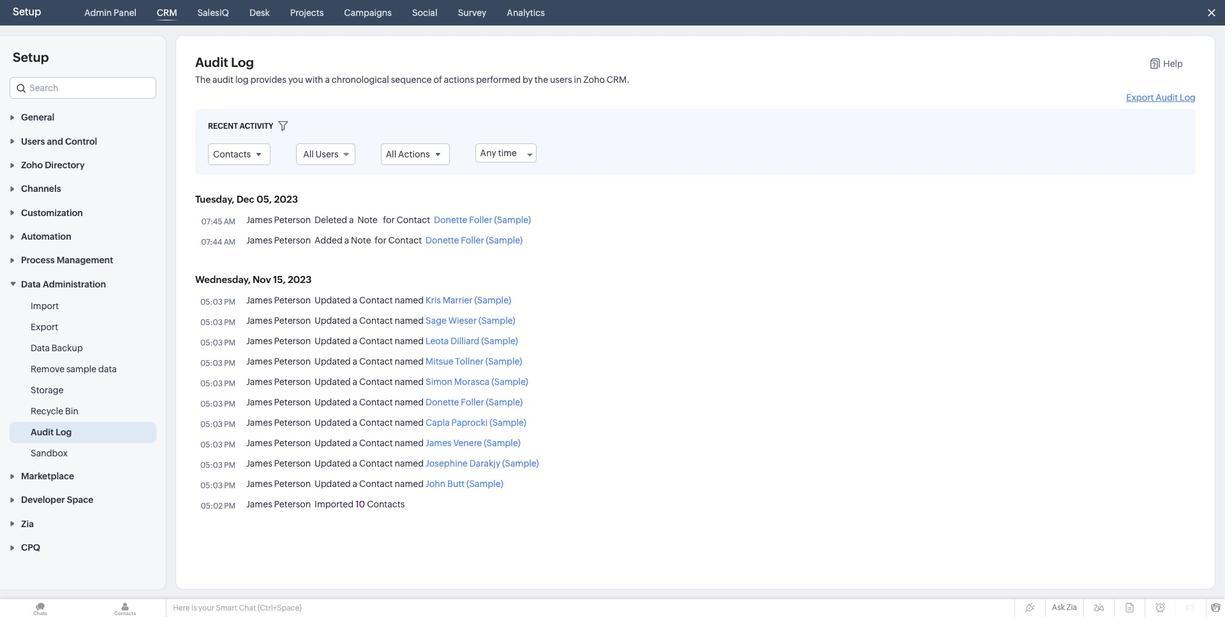 Task type: locate. For each thing, give the bounding box(es) containing it.
(ctrl+space)
[[257, 604, 302, 613]]

campaigns
[[344, 8, 392, 18]]

salesiq
[[197, 8, 229, 18]]

survey link
[[453, 0, 492, 26]]

desk link
[[244, 0, 275, 26]]

projects
[[290, 8, 324, 18]]

admin panel
[[84, 8, 136, 18]]

chat
[[239, 604, 256, 613]]

your
[[198, 604, 214, 613]]

survey
[[458, 8, 486, 18]]

crm link
[[152, 0, 182, 26]]

contacts image
[[85, 600, 165, 618]]

chats image
[[0, 600, 80, 618]]

campaigns link
[[339, 0, 397, 26]]

analytics link
[[502, 0, 550, 26]]

ask
[[1052, 604, 1065, 613]]

setup
[[13, 6, 41, 18]]



Task type: vqa. For each thing, say whether or not it's contained in the screenshot.
Published
no



Task type: describe. For each thing, give the bounding box(es) containing it.
social
[[412, 8, 438, 18]]

is
[[191, 604, 197, 613]]

panel
[[114, 8, 136, 18]]

desk
[[249, 8, 270, 18]]

projects link
[[285, 0, 329, 26]]

social link
[[407, 0, 443, 26]]

crm
[[157, 8, 177, 18]]

analytics
[[507, 8, 545, 18]]

smart
[[216, 604, 237, 613]]

here
[[173, 604, 190, 613]]

admin panel link
[[79, 0, 142, 26]]

zia
[[1067, 604, 1077, 613]]

ask zia
[[1052, 604, 1077, 613]]

admin
[[84, 8, 112, 18]]

salesiq link
[[192, 0, 234, 26]]

here is your smart chat (ctrl+space)
[[173, 604, 302, 613]]



